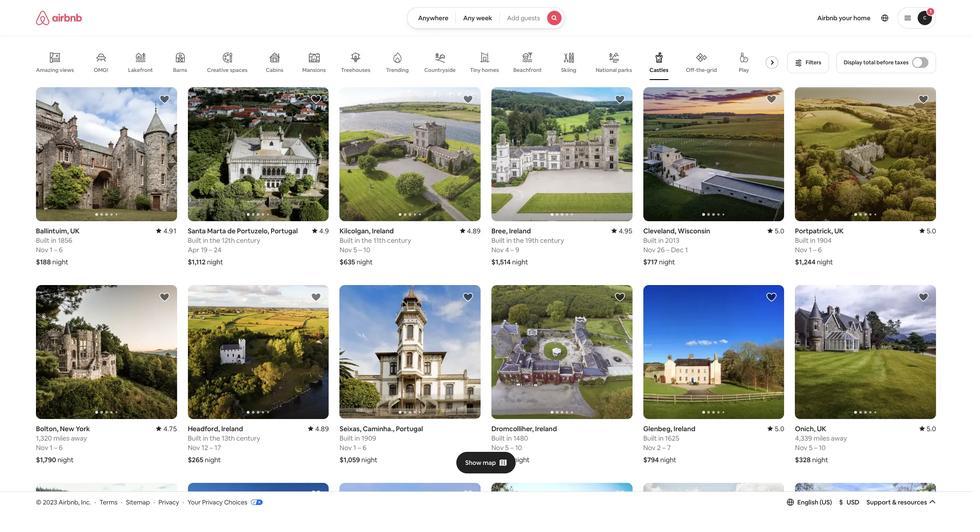 Task type: describe. For each thing, give the bounding box(es) containing it.
17
[[215, 444, 221, 452]]

add to wishlist: headford, ireland image
[[311, 292, 322, 303]]

caminha.,
[[363, 425, 395, 433]]

filters button
[[788, 52, 830, 73]]

lakefront
[[128, 67, 153, 74]]

display total before taxes
[[844, 59, 909, 66]]

ireland for bree,
[[509, 227, 531, 235]]

home
[[854, 14, 871, 22]]

– inside portpatrick, uk built in 1904 nov 1 – 6 $1,244 night
[[814, 246, 817, 254]]

nov inside ballintuim, uk built in 1856 nov 1 – 6 $188 night
[[36, 246, 48, 254]]

bolton, new york 1,320 miles away nov 1 – 6 $1,790 night
[[36, 425, 90, 464]]

1 button
[[898, 7, 937, 29]]

5.0 for cleveland, wisconsin built in 2013 nov 26 – dec 1 $717 night
[[775, 227, 785, 235]]

in for kilcolgan, ireland built in the 11th century nov 5 – 10 $635 night
[[355, 236, 360, 245]]

$328
[[796, 456, 811, 464]]

add guests
[[507, 14, 540, 22]]

– inside seixas, caminha., portugal built in 1909 nov 1 – 6 $1,059 night
[[358, 444, 361, 452]]

12
[[202, 444, 208, 452]]

none search field containing anywhere
[[407, 7, 566, 29]]

night inside onich, uk 4,339 miles away nov 5 – 10 $328 night
[[813, 456, 829, 464]]

7
[[668, 444, 671, 452]]

$1,244
[[796, 258, 816, 266]]

– inside "headford, ireland built in the 13th century nov 12 – 17 $265 night"
[[210, 444, 213, 452]]

4
[[506, 246, 509, 254]]

built for built in 2013
[[644, 236, 657, 245]]

night inside dromcolliher, ireland built in 1480 nov 5 – 10 $2,726 night
[[514, 456, 530, 464]]

any
[[464, 14, 475, 22]]

headford, ireland built in the 13th century nov 12 – 17 $265 night
[[188, 425, 260, 464]]

in for headford, ireland built in the 13th century nov 12 – 17 $265 night
[[203, 434, 208, 443]]

treehouses
[[341, 67, 371, 74]]

grid
[[707, 66, 717, 74]]

1 inside seixas, caminha., portugal built in 1909 nov 1 – 6 $1,059 night
[[354, 444, 356, 452]]

uk for portpatrick, uk
[[835, 227, 844, 235]]

century for bree, ireland built in the 19th century nov 4 – 9 $1,514 night
[[540, 236, 564, 245]]

before
[[877, 59, 894, 66]]

night inside portpatrick, uk built in 1904 nov 1 – 6 $1,244 night
[[818, 258, 834, 266]]

nov inside "headford, ireland built in the 13th century nov 12 – 17 $265 night"
[[188, 444, 200, 452]]

guests
[[521, 14, 540, 22]]

$794
[[644, 456, 659, 464]]

portugal inside seixas, caminha., portugal built in 1909 nov 1 – 6 $1,059 night
[[396, 425, 423, 433]]

6 inside 'bolton, new york 1,320 miles away nov 1 – 6 $1,790 night'
[[59, 444, 63, 452]]

wisconsin
[[678, 227, 711, 235]]

portugal inside santa marta de portuzelo, portugal built in the 12th century apr 19 – 24 $1,112 night
[[271, 227, 298, 235]]

portpatrick,
[[796, 227, 834, 235]]

– inside bree, ireland built in the 19th century nov 4 – 9 $1,514 night
[[511, 246, 514, 254]]

show map
[[466, 459, 496, 467]]

12th
[[222, 236, 235, 245]]

anywhere button
[[407, 7, 456, 29]]

the for bree, ireland built in the 19th century nov 4 – 9 $1,514 night
[[514, 236, 524, 245]]

resources
[[899, 498, 928, 507]]

mansions
[[302, 67, 326, 74]]

nov inside bree, ireland built in the 19th century nov 4 – 9 $1,514 night
[[492, 246, 504, 254]]

glenbeg,
[[644, 425, 673, 433]]

cleveland,
[[644, 227, 677, 235]]

any week
[[464, 14, 493, 22]]

display
[[844, 59, 863, 66]]

10 for onich,
[[819, 444, 826, 452]]

4.89 out of 5 average rating image
[[308, 425, 329, 433]]

&
[[893, 498, 897, 507]]

add to wishlist: portpatrick, uk image
[[919, 94, 930, 105]]

add to wishlist: castillo de castellar, spain image
[[615, 490, 626, 501]]

1 inside portpatrick, uk built in 1904 nov 1 – 6 $1,244 night
[[809, 246, 812, 254]]

built inside dromcolliher, ireland built in 1480 nov 5 – 10 $2,726 night
[[492, 434, 505, 443]]

add to wishlist: santa marta de portuzelo, portugal image
[[311, 94, 322, 105]]

5.0 for onich, uk 4,339 miles away nov 5 – 10 $328 night
[[927, 425, 937, 433]]

©
[[36, 498, 41, 506]]

santa marta de portuzelo, portugal built in the 12th century apr 19 – 24 $1,112 night
[[188, 227, 298, 266]]

the-
[[697, 66, 707, 74]]

11th
[[374, 236, 386, 245]]

built for built in the 11th century
[[340, 236, 353, 245]]

2013
[[666, 236, 680, 245]]

beachfront
[[514, 67, 542, 74]]

1856
[[58, 236, 72, 245]]

skiing
[[562, 67, 577, 74]]

5 for onich,
[[809, 444, 813, 452]]

bree, ireland built in the 19th century nov 4 – 9 $1,514 night
[[492, 227, 564, 266]]

$
[[840, 498, 844, 507]]

1 inside ballintuim, uk built in 1856 nov 1 – 6 $188 night
[[50, 246, 53, 254]]

night inside seixas, caminha., portugal built in 1909 nov 1 – 6 $1,059 night
[[362, 456, 378, 464]]

portpatrick, uk built in 1904 nov 1 – 6 $1,244 night
[[796, 227, 844, 266]]

york
[[76, 425, 90, 433]]

night inside cleveland, wisconsin built in 2013 nov 26 – dec 1 $717 night
[[660, 258, 676, 266]]

add to wishlist: cleveland, wisconsin image
[[767, 94, 778, 105]]

nov inside cleveland, wisconsin built in 2013 nov 26 – dec 1 $717 night
[[644, 246, 656, 254]]

privacy link
[[159, 498, 179, 506]]

$1,112
[[188, 258, 206, 266]]

$1,059
[[340, 456, 360, 464]]

built for built in the 19th century
[[492, 236, 505, 245]]

5.0 for portpatrick, uk built in 1904 nov 1 – 6 $1,244 night
[[927, 227, 937, 235]]

add to wishlist: onich, uk image
[[919, 292, 930, 303]]

amazing
[[36, 66, 59, 74]]

in for cleveland, wisconsin built in 2013 nov 26 – dec 1 $717 night
[[659, 236, 664, 245]]

the inside santa marta de portuzelo, portugal built in the 12th century apr 19 – 24 $1,112 night
[[210, 236, 220, 245]]

5 inside kilcolgan, ireland built in the 11th century nov 5 – 10 $635 night
[[354, 246, 357, 254]]

kilcolgan, ireland built in the 11th century nov 5 – 10 $635 night
[[340, 227, 411, 266]]

portuzelo,
[[237, 227, 269, 235]]

1625
[[666, 434, 680, 443]]

4,339
[[796, 434, 813, 443]]

in for dromcolliher, ireland built in 1480 nov 5 – 10 $2,726 night
[[507, 434, 512, 443]]

add to wishlist: tobermory, uk image
[[311, 490, 322, 501]]

night inside "headford, ireland built in the 13th century nov 12 – 17 $265 night"
[[205, 456, 221, 464]]

4.75
[[164, 425, 177, 433]]

seixas, caminha., portugal built in 1909 nov 1 – 6 $1,059 night
[[340, 425, 423, 464]]

add
[[507, 14, 520, 22]]

19
[[201, 246, 208, 254]]

19th
[[526, 236, 539, 245]]

$1,790
[[36, 456, 56, 464]]

barns
[[173, 67, 187, 74]]

castles
[[650, 67, 669, 74]]

filters
[[806, 59, 822, 66]]

parks
[[618, 66, 632, 74]]

1 privacy from the left
[[159, 498, 179, 506]]

4.89 out of 5 average rating image
[[460, 227, 481, 235]]

6 inside seixas, caminha., portugal built in 1909 nov 1 – 6 $1,059 night
[[363, 444, 367, 452]]

$1,514
[[492, 258, 511, 266]]

6 inside ballintuim, uk built in 1856 nov 1 – 6 $188 night
[[59, 246, 63, 254]]

ireland for headford,
[[221, 425, 243, 433]]

taxes
[[895, 59, 909, 66]]

show
[[466, 459, 482, 467]]

2 · from the left
[[121, 498, 122, 506]]

homes
[[482, 67, 499, 74]]

play
[[739, 67, 750, 74]]

uk for ballintuim, uk
[[70, 227, 80, 235]]

your
[[188, 498, 201, 506]]

show map button
[[457, 452, 516, 474]]

nov inside portpatrick, uk built in 1904 nov 1 – 6 $1,244 night
[[796, 246, 808, 254]]

4.95
[[619, 227, 633, 235]]

ballintuim, uk built in 1856 nov 1 – 6 $188 night
[[36, 227, 80, 266]]

amazing views
[[36, 66, 74, 74]]

– inside santa marta de portuzelo, portugal built in the 12th century apr 19 – 24 $1,112 night
[[209, 246, 212, 254]]

english (us) button
[[787, 498, 833, 507]]

4 · from the left
[[183, 498, 184, 506]]

add guests button
[[500, 7, 566, 29]]

add to wishlist: bolton, new york image
[[159, 292, 170, 303]]

in for portpatrick, uk built in 1904 nov 1 – 6 $1,244 night
[[811, 236, 816, 245]]

english (us)
[[798, 498, 833, 507]]

3 · from the left
[[154, 498, 155, 506]]

4.89 for headford, ireland built in the 13th century nov 12 – 17 $265 night
[[315, 425, 329, 433]]

– inside dromcolliher, ireland built in 1480 nov 5 – 10 $2,726 night
[[511, 444, 514, 452]]



Task type: vqa. For each thing, say whether or not it's contained in the screenshot.


Task type: locate. For each thing, give the bounding box(es) containing it.
night right $1,244
[[818, 258, 834, 266]]

in inside seixas, caminha., portugal built in 1909 nov 1 – 6 $1,059 night
[[355, 434, 360, 443]]

1 away from the left
[[71, 434, 87, 443]]

built for built in 1625
[[644, 434, 657, 443]]

the for kilcolgan, ireland built in the 11th century nov 5 – 10 $635 night
[[362, 236, 372, 245]]

0 horizontal spatial 5
[[354, 246, 357, 254]]

10 inside onich, uk 4,339 miles away nov 5 – 10 $328 night
[[819, 444, 826, 452]]

night down 9
[[512, 258, 529, 266]]

ireland
[[509, 227, 531, 235], [372, 227, 394, 235], [536, 425, 557, 433], [221, 425, 243, 433], [674, 425, 696, 433]]

in up 4
[[507, 236, 512, 245]]

century inside santa marta de portuzelo, portugal built in the 12th century apr 19 – 24 $1,112 night
[[236, 236, 260, 245]]

ireland inside dromcolliher, ireland built in 1480 nov 5 – 10 $2,726 night
[[536, 425, 557, 433]]

9
[[516, 246, 520, 254]]

$188
[[36, 258, 51, 266]]

6 down 1909
[[363, 444, 367, 452]]

nov up $635
[[340, 246, 352, 254]]

5 up $635
[[354, 246, 357, 254]]

2 away from the left
[[832, 434, 848, 443]]

10 for dromcolliher,
[[516, 444, 522, 452]]

6 down 1856 at the top
[[59, 246, 63, 254]]

uk inside portpatrick, uk built in 1904 nov 1 – 6 $1,244 night
[[835, 227, 844, 235]]

in inside portpatrick, uk built in 1904 nov 1 – 6 $1,244 night
[[811, 236, 816, 245]]

in inside santa marta de portuzelo, portugal built in the 12th century apr 19 – 24 $1,112 night
[[203, 236, 208, 245]]

in inside "headford, ireland built in the 13th century nov 12 – 17 $265 night"
[[203, 434, 208, 443]]

– left 9
[[511, 246, 514, 254]]

2 horizontal spatial uk
[[835, 227, 844, 235]]

in up 19 at the top left of the page
[[203, 236, 208, 245]]

ireland for dromcolliher,
[[536, 425, 557, 433]]

1 vertical spatial portugal
[[396, 425, 423, 433]]

5 up $2,726
[[506, 444, 509, 452]]

· left your
[[183, 498, 184, 506]]

terms · sitemap · privacy ·
[[100, 498, 184, 506]]

2 privacy from the left
[[202, 498, 223, 506]]

· left add to wishlist: argyll and bute council, uk icon
[[154, 498, 155, 506]]

headford,
[[188, 425, 220, 433]]

airbnb your home
[[818, 14, 871, 22]]

built inside portpatrick, uk built in 1904 nov 1 – 6 $1,244 night
[[796, 236, 809, 245]]

– down onich,
[[815, 444, 818, 452]]

uk for onich, uk
[[818, 425, 827, 433]]

away right "4,339"
[[832, 434, 848, 443]]

night right $1,059 at the bottom left
[[362, 456, 378, 464]]

0 horizontal spatial away
[[71, 434, 87, 443]]

nov inside kilcolgan, ireland built in the 11th century nov 5 – 10 $635 night
[[340, 246, 352, 254]]

away inside onich, uk 4,339 miles away nov 5 – 10 $328 night
[[832, 434, 848, 443]]

1 horizontal spatial away
[[832, 434, 848, 443]]

0 vertical spatial portugal
[[271, 227, 298, 235]]

1,320
[[36, 434, 52, 443]]

1909
[[362, 434, 376, 443]]

add to wishlist: seixas, caminha., portugal image
[[463, 292, 474, 303]]

nov inside 'bolton, new york 1,320 miles away nov 1 – 6 $1,790 night'
[[36, 444, 48, 452]]

built inside glenbeg, ireland built in 1625 nov 2 – 7 $794 night
[[644, 434, 657, 443]]

century inside kilcolgan, ireland built in the 11th century nov 5 – 10 $635 night
[[387, 236, 411, 245]]

night down 7
[[661, 456, 677, 464]]

built for built in the 13th century
[[188, 434, 202, 443]]

built inside kilcolgan, ireland built in the 11th century nov 5 – 10 $635 night
[[340, 236, 353, 245]]

onich, uk 4,339 miles away nov 5 – 10 $328 night
[[796, 425, 848, 464]]

built inside santa marta de portuzelo, portugal built in the 12th century apr 19 – 24 $1,112 night
[[188, 236, 202, 245]]

$265
[[188, 456, 204, 464]]

built inside seixas, caminha., portugal built in 1909 nov 1 – 6 $1,059 night
[[340, 434, 353, 443]]

night inside ballintuim, uk built in 1856 nov 1 – 6 $188 night
[[52, 258, 68, 266]]

in left 1909
[[355, 434, 360, 443]]

in inside dromcolliher, ireland built in 1480 nov 5 – 10 $2,726 night
[[507, 434, 512, 443]]

1 · from the left
[[95, 498, 96, 506]]

dromcolliher,
[[492, 425, 534, 433]]

4.89 left bree,
[[467, 227, 481, 235]]

– right 26 on the top right of the page
[[667, 246, 670, 254]]

terms
[[100, 498, 117, 506]]

1 vertical spatial 5.0 out of 5 average rating image
[[920, 425, 937, 433]]

night right $188
[[52, 258, 68, 266]]

miles right "4,339"
[[814, 434, 830, 443]]

countryside
[[425, 67, 456, 74]]

– up $1,059 at the bottom left
[[358, 444, 361, 452]]

built down the portpatrick,
[[796, 236, 809, 245]]

– down 1480
[[511, 444, 514, 452]]

add to wishlist: dromcolliher, ireland image
[[615, 292, 626, 303]]

in inside kilcolgan, ireland built in the 11th century nov 5 – 10 $635 night
[[355, 236, 360, 245]]

ireland inside kilcolgan, ireland built in the 11th century nov 5 – 10 $635 night
[[372, 227, 394, 235]]

4.75 out of 5 average rating image
[[156, 425, 177, 433]]

1 horizontal spatial 10
[[516, 444, 522, 452]]

night inside glenbeg, ireland built in 1625 nov 2 – 7 $794 night
[[661, 456, 677, 464]]

6 down 1904
[[818, 246, 822, 254]]

5.0 out of 5 average rating image for glenbeg, ireland built in 1625 nov 2 – 7 $794 night
[[768, 425, 785, 433]]

1 5.0 out of 5 average rating image from the top
[[920, 227, 937, 235]]

ireland right dromcolliher,
[[536, 425, 557, 433]]

nov up $1,059 at the bottom left
[[340, 444, 352, 452]]

0 horizontal spatial privacy
[[159, 498, 179, 506]]

26
[[657, 246, 665, 254]]

night inside kilcolgan, ireland built in the 11th century nov 5 – 10 $635 night
[[357, 258, 373, 266]]

the left 11th
[[362, 236, 372, 245]]

nov inside onich, uk 4,339 miles away nov 5 – 10 $328 night
[[796, 444, 808, 452]]

1 miles from the left
[[54, 434, 70, 443]]

omg!
[[94, 67, 108, 74]]

built down cleveland,
[[644, 236, 657, 245]]

in for bree, ireland built in the 19th century nov 4 – 9 $1,514 night
[[507, 236, 512, 245]]

tiny
[[470, 67, 481, 74]]

1
[[930, 9, 932, 14], [50, 246, 53, 254], [686, 246, 688, 254], [809, 246, 812, 254], [50, 444, 53, 452], [354, 444, 356, 452]]

0 horizontal spatial 10
[[364, 246, 371, 254]]

10 inside dromcolliher, ireland built in 1480 nov 5 – 10 $2,726 night
[[516, 444, 522, 452]]

4.89 for kilcolgan, ireland built in the 11th century nov 5 – 10 $635 night
[[467, 227, 481, 235]]

night down 24 at the left top of page
[[207, 258, 223, 266]]

display total before taxes button
[[837, 52, 937, 73]]

the up 17
[[210, 434, 220, 443]]

ireland inside "headford, ireland built in the 13th century nov 12 – 17 $265 night"
[[221, 425, 243, 433]]

nov left 2
[[644, 444, 656, 452]]

dec
[[672, 246, 684, 254]]

built inside ballintuim, uk built in 1856 nov 1 – 6 $188 night
[[36, 236, 50, 245]]

creative
[[207, 67, 229, 74]]

add to wishlist: argyll and bute council, uk image
[[159, 490, 170, 501]]

the for headford, ireland built in the 13th century nov 12 – 17 $265 night
[[210, 434, 220, 443]]

miles inside 'bolton, new york 1,320 miles away nov 1 – 6 $1,790 night'
[[54, 434, 70, 443]]

century for headford, ireland built in the 13th century nov 12 – 17 $265 night
[[236, 434, 260, 443]]

add to wishlist: bree, ireland image
[[615, 94, 626, 105]]

glenbeg, ireland built in 1625 nov 2 – 7 $794 night
[[644, 425, 696, 464]]

5.0
[[775, 227, 785, 235], [927, 227, 937, 235], [775, 425, 785, 433], [927, 425, 937, 433]]

0 horizontal spatial miles
[[54, 434, 70, 443]]

2023
[[43, 498, 57, 506]]

1480
[[514, 434, 528, 443]]

group
[[36, 45, 782, 80], [36, 87, 177, 221], [188, 87, 329, 221], [340, 87, 481, 221], [492, 87, 633, 221], [644, 87, 785, 221], [796, 87, 937, 221], [36, 285, 177, 419], [188, 285, 329, 419], [340, 285, 481, 419], [492, 285, 633, 419], [644, 285, 785, 419], [796, 285, 937, 419], [36, 483, 177, 513], [188, 483, 329, 513], [340, 483, 481, 513], [492, 483, 633, 513], [644, 483, 785, 513], [796, 483, 937, 513]]

ireland for kilcolgan,
[[372, 227, 394, 235]]

away
[[71, 434, 87, 443], [832, 434, 848, 443]]

6 inside portpatrick, uk built in 1904 nov 1 – 6 $1,244 night
[[818, 246, 822, 254]]

privacy right your
[[202, 498, 223, 506]]

the down marta
[[210, 236, 220, 245]]

night right $1,790
[[58, 456, 74, 464]]

– inside glenbeg, ireland built in 1625 nov 2 – 7 $794 night
[[663, 444, 666, 452]]

built down 'kilcolgan,' at top
[[340, 236, 353, 245]]

– inside kilcolgan, ireland built in the 11th century nov 5 – 10 $635 night
[[359, 246, 362, 254]]

0 horizontal spatial uk
[[70, 227, 80, 235]]

profile element
[[576, 0, 937, 36]]

built up apr
[[188, 236, 202, 245]]

– up $1,244
[[814, 246, 817, 254]]

–
[[54, 246, 57, 254], [511, 246, 514, 254], [209, 246, 212, 254], [359, 246, 362, 254], [667, 246, 670, 254], [814, 246, 817, 254], [54, 444, 57, 452], [511, 444, 514, 452], [210, 444, 213, 452], [358, 444, 361, 452], [663, 444, 666, 452], [815, 444, 818, 452]]

century right 19th
[[540, 236, 564, 245]]

built down glenbeg,
[[644, 434, 657, 443]]

nov up $2,726
[[492, 444, 504, 452]]

night right $635
[[357, 258, 373, 266]]

night down 26 on the top right of the page
[[660, 258, 676, 266]]

5.0 out of 5 average rating image left onich,
[[768, 425, 785, 433]]

century down portuzelo,
[[236, 236, 260, 245]]

built for built in 1856
[[36, 236, 50, 245]]

century right 11th
[[387, 236, 411, 245]]

1 vertical spatial 5.0 out of 5 average rating image
[[768, 425, 785, 433]]

century
[[540, 236, 564, 245], [236, 236, 260, 245], [387, 236, 411, 245], [236, 434, 260, 443]]

built down headford,
[[188, 434, 202, 443]]

anywhere
[[418, 14, 449, 22]]

the inside kilcolgan, ireland built in the 11th century nov 5 – 10 $635 night
[[362, 236, 372, 245]]

ireland up 11th
[[372, 227, 394, 235]]

bolton,
[[36, 425, 59, 433]]

$717
[[644, 258, 658, 266]]

add to wishlist: galway, ireland image
[[767, 490, 778, 501]]

miles inside onich, uk 4,339 miles away nov 5 – 10 $328 night
[[814, 434, 830, 443]]

built
[[36, 236, 50, 245], [492, 236, 505, 245], [188, 236, 202, 245], [340, 236, 353, 245], [644, 236, 657, 245], [796, 236, 809, 245], [492, 434, 505, 443], [188, 434, 202, 443], [340, 434, 353, 443], [644, 434, 657, 443]]

ireland up 1625
[[674, 425, 696, 433]]

24
[[214, 246, 222, 254]]

– inside cleveland, wisconsin built in 2013 nov 26 – dec 1 $717 night
[[667, 246, 670, 254]]

night inside bree, ireland built in the 19th century nov 4 – 9 $1,514 night
[[512, 258, 529, 266]]

portugal
[[271, 227, 298, 235], [396, 425, 423, 433]]

nov up $188
[[36, 246, 48, 254]]

0 horizontal spatial 4.89
[[315, 425, 329, 433]]

ireland for glenbeg,
[[674, 425, 696, 433]]

portugal right caminha.,
[[396, 425, 423, 433]]

english
[[798, 498, 819, 507]]

century inside "headford, ireland built in the 13th century nov 12 – 17 $265 night"
[[236, 434, 260, 443]]

· right inc.
[[95, 498, 96, 506]]

4.9 out of 5 average rating image
[[312, 227, 329, 235]]

1 horizontal spatial miles
[[814, 434, 830, 443]]

miles down new
[[54, 434, 70, 443]]

built for built in 1904
[[796, 236, 809, 245]]

1 horizontal spatial privacy
[[202, 498, 223, 506]]

nov down "4,339"
[[796, 444, 808, 452]]

2 5.0 out of 5 average rating image from the top
[[768, 425, 785, 433]]

support & resources
[[867, 498, 928, 507]]

– down ballintuim, at the top
[[54, 246, 57, 254]]

bree,
[[492, 227, 508, 235]]

the inside bree, ireland built in the 19th century nov 4 – 9 $1,514 night
[[514, 236, 524, 245]]

nov inside seixas, caminha., portugal built in 1909 nov 1 – 6 $1,059 night
[[340, 444, 352, 452]]

$ usd
[[840, 498, 860, 507]]

2 5.0 out of 5 average rating image from the top
[[920, 425, 937, 433]]

4.91
[[164, 227, 177, 235]]

spaces
[[230, 67, 248, 74]]

5.0 out of 5 average rating image for portpatrick, uk built in 1904 nov 1 – 6 $1,244 night
[[920, 227, 937, 235]]

4.95 out of 5 average rating image
[[612, 227, 633, 235]]

None search field
[[407, 7, 566, 29]]

5 inside onich, uk 4,339 miles away nov 5 – 10 $328 night
[[809, 444, 813, 452]]

4.89 left seixas,
[[315, 425, 329, 433]]

your privacy choices link
[[188, 498, 263, 507]]

the up 9
[[514, 236, 524, 245]]

5.0 for glenbeg, ireland built in 1625 nov 2 – 7 $794 night
[[775, 425, 785, 433]]

1 vertical spatial 4.89
[[315, 425, 329, 433]]

– left 7
[[663, 444, 666, 452]]

ireland inside bree, ireland built in the 19th century nov 4 – 9 $1,514 night
[[509, 227, 531, 235]]

in down 'kilcolgan,' at top
[[355, 236, 360, 245]]

apr
[[188, 246, 199, 254]]

5 inside dromcolliher, ireland built in 1480 nov 5 – 10 $2,726 night
[[506, 444, 509, 452]]

tiny homes
[[470, 67, 499, 74]]

santa
[[188, 227, 206, 235]]

night inside santa marta de portuzelo, portugal built in the 12th century apr 19 – 24 $1,112 night
[[207, 258, 223, 266]]

– up $1,790
[[54, 444, 57, 452]]

2 horizontal spatial 5
[[809, 444, 813, 452]]

1 inside 1 dropdown button
[[930, 9, 932, 14]]

5
[[354, 246, 357, 254], [506, 444, 509, 452], [809, 444, 813, 452]]

creative spaces
[[207, 67, 248, 74]]

nov
[[36, 246, 48, 254], [492, 246, 504, 254], [340, 246, 352, 254], [644, 246, 656, 254], [796, 246, 808, 254], [36, 444, 48, 452], [492, 444, 504, 452], [188, 444, 200, 452], [340, 444, 352, 452], [644, 444, 656, 452], [796, 444, 808, 452]]

5.0 out of 5 average rating image for cleveland, wisconsin built in 2013 nov 26 – dec 1 $717 night
[[768, 227, 785, 235]]

cleveland, wisconsin built in 2013 nov 26 – dec 1 $717 night
[[644, 227, 711, 266]]

add to wishlist: thurles, ireland image
[[463, 490, 474, 501]]

uk inside onich, uk 4,339 miles away nov 5 – 10 $328 night
[[818, 425, 827, 433]]

cabins
[[266, 67, 283, 74]]

$2,726
[[492, 456, 513, 464]]

built down dromcolliher,
[[492, 434, 505, 443]]

add to wishlist: glenbeg, ireland image
[[767, 292, 778, 303]]

kilcolgan,
[[340, 227, 371, 235]]

night right $2,726
[[514, 456, 530, 464]]

– inside 'bolton, new york 1,320 miles away nov 1 – 6 $1,790 night'
[[54, 444, 57, 452]]

off-
[[686, 66, 697, 74]]

in for ballintuim, uk built in 1856 nov 1 – 6 $188 night
[[51, 236, 56, 245]]

in up 26 on the top right of the page
[[659, 236, 664, 245]]

night inside 'bolton, new york 1,320 miles away nov 1 – 6 $1,790 night'
[[58, 456, 74, 464]]

– left 17
[[210, 444, 213, 452]]

uk up 1856 at the top
[[70, 227, 80, 235]]

in up 12
[[203, 434, 208, 443]]

in down ballintuim, at the top
[[51, 236, 56, 245]]

total
[[864, 59, 876, 66]]

ireland up 19th
[[509, 227, 531, 235]]

dromcolliher, ireland built in 1480 nov 5 – 10 $2,726 night
[[492, 425, 557, 464]]

built inside "headford, ireland built in the 13th century nov 12 – 17 $265 night"
[[188, 434, 202, 443]]

4.9
[[319, 227, 329, 235]]

$635
[[340, 258, 355, 266]]

– down 'kilcolgan,' at top
[[359, 246, 362, 254]]

in
[[51, 236, 56, 245], [507, 236, 512, 245], [203, 236, 208, 245], [355, 236, 360, 245], [659, 236, 664, 245], [811, 236, 816, 245], [507, 434, 512, 443], [203, 434, 208, 443], [355, 434, 360, 443], [659, 434, 664, 443]]

6 down new
[[59, 444, 63, 452]]

night right $328
[[813, 456, 829, 464]]

built down ballintuim, at the top
[[36, 236, 50, 245]]

· right terms
[[121, 498, 122, 506]]

1 inside 'bolton, new york 1,320 miles away nov 1 – 6 $1,790 night'
[[50, 444, 53, 452]]

built down seixas,
[[340, 434, 353, 443]]

your
[[839, 14, 853, 22]]

uk right the portpatrick,
[[835, 227, 844, 235]]

0 vertical spatial 5.0 out of 5 average rating image
[[768, 227, 785, 235]]

support
[[867, 498, 891, 507]]

airbnb
[[818, 14, 838, 22]]

2 miles from the left
[[814, 434, 830, 443]]

0 vertical spatial 5.0 out of 5 average rating image
[[920, 227, 937, 235]]

ireland inside glenbeg, ireland built in 1625 nov 2 – 7 $794 night
[[674, 425, 696, 433]]

away down york
[[71, 434, 87, 443]]

0 vertical spatial 4.89
[[467, 227, 481, 235]]

ireland up "13th"
[[221, 425, 243, 433]]

0 horizontal spatial portugal
[[271, 227, 298, 235]]

sitemap
[[126, 498, 150, 506]]

century inside bree, ireland built in the 19th century nov 4 – 9 $1,514 night
[[540, 236, 564, 245]]

group containing amazing views
[[36, 45, 782, 80]]

week
[[477, 14, 493, 22]]

nov down '1,320' at the left bottom of the page
[[36, 444, 48, 452]]

1 horizontal spatial portugal
[[396, 425, 423, 433]]

nov up $1,244
[[796, 246, 808, 254]]

portugal right portuzelo,
[[271, 227, 298, 235]]

1 horizontal spatial 5
[[506, 444, 509, 452]]

2 horizontal spatial 10
[[819, 444, 826, 452]]

5.0 out of 5 average rating image for onich, uk 4,339 miles away nov 5 – 10 $328 night
[[920, 425, 937, 433]]

1 5.0 out of 5 average rating image from the top
[[768, 227, 785, 235]]

nov left 26 on the top right of the page
[[644, 246, 656, 254]]

airbnb your home link
[[812, 9, 876, 27]]

terms link
[[100, 498, 117, 506]]

10 inside kilcolgan, ireland built in the 11th century nov 5 – 10 $635 night
[[364, 246, 371, 254]]

in inside ballintuim, uk built in 1856 nov 1 – 6 $188 night
[[51, 236, 56, 245]]

in inside glenbeg, ireland built in 1625 nov 2 – 7 $794 night
[[659, 434, 664, 443]]

in inside bree, ireland built in the 19th century nov 4 – 9 $1,514 night
[[507, 236, 512, 245]]

trending
[[386, 67, 409, 74]]

marta
[[207, 227, 226, 235]]

– inside ballintuim, uk built in 1856 nov 1 – 6 $188 night
[[54, 246, 57, 254]]

5.0 out of 5 average rating image left the portpatrick,
[[768, 227, 785, 235]]

uk inside ballintuim, uk built in 1856 nov 1 – 6 $188 night
[[70, 227, 80, 235]]

13th
[[222, 434, 235, 443]]

built inside cleveland, wisconsin built in 2013 nov 26 – dec 1 $717 night
[[644, 236, 657, 245]]

in up 2
[[659, 434, 664, 443]]

map
[[483, 459, 496, 467]]

century right "13th"
[[236, 434, 260, 443]]

– inside onich, uk 4,339 miles away nov 5 – 10 $328 night
[[815, 444, 818, 452]]

de
[[228, 227, 236, 235]]

the inside "headford, ireland built in the 13th century nov 12 – 17 $265 night"
[[210, 434, 220, 443]]

1 horizontal spatial 4.89
[[467, 227, 481, 235]]

night down 17
[[205, 456, 221, 464]]

5.0 out of 5 average rating image
[[920, 227, 937, 235], [920, 425, 937, 433]]

nov inside dromcolliher, ireland built in 1480 nov 5 – 10 $2,726 night
[[492, 444, 504, 452]]

inc.
[[81, 498, 91, 506]]

in for glenbeg, ireland built in 1625 nov 2 – 7 $794 night
[[659, 434, 664, 443]]

nov inside glenbeg, ireland built in 1625 nov 2 – 7 $794 night
[[644, 444, 656, 452]]

5 for dromcolliher,
[[506, 444, 509, 452]]

privacy left your
[[159, 498, 179, 506]]

add to wishlist: kilcolgan, ireland image
[[463, 94, 474, 105]]

built down bree,
[[492, 236, 505, 245]]

(us)
[[820, 498, 833, 507]]

nov left 12
[[188, 444, 200, 452]]

nov left 4
[[492, 246, 504, 254]]

seixas,
[[340, 425, 362, 433]]

6
[[59, 246, 63, 254], [818, 246, 822, 254], [59, 444, 63, 452], [363, 444, 367, 452]]

away inside 'bolton, new york 1,320 miles away nov 1 – 6 $1,790 night'
[[71, 434, 87, 443]]

– right 19 at the top left of the page
[[209, 246, 212, 254]]

5 down "4,339"
[[809, 444, 813, 452]]

1 inside cleveland, wisconsin built in 2013 nov 26 – dec 1 $717 night
[[686, 246, 688, 254]]

5.0 out of 5 average rating image
[[768, 227, 785, 235], [768, 425, 785, 433]]

built inside bree, ireland built in the 19th century nov 4 – 9 $1,514 night
[[492, 236, 505, 245]]

in down dromcolliher,
[[507, 434, 512, 443]]

uk right onich,
[[818, 425, 827, 433]]

in down the portpatrick,
[[811, 236, 816, 245]]

1 horizontal spatial uk
[[818, 425, 827, 433]]

in inside cleveland, wisconsin built in 2013 nov 26 – dec 1 $717 night
[[659, 236, 664, 245]]

4.91 out of 5 average rating image
[[156, 227, 177, 235]]

century for kilcolgan, ireland built in the 11th century nov 5 – 10 $635 night
[[387, 236, 411, 245]]

add to wishlist: fairhope, alabama image
[[919, 490, 930, 501]]

add to wishlist: ballintuim, uk image
[[159, 94, 170, 105]]



